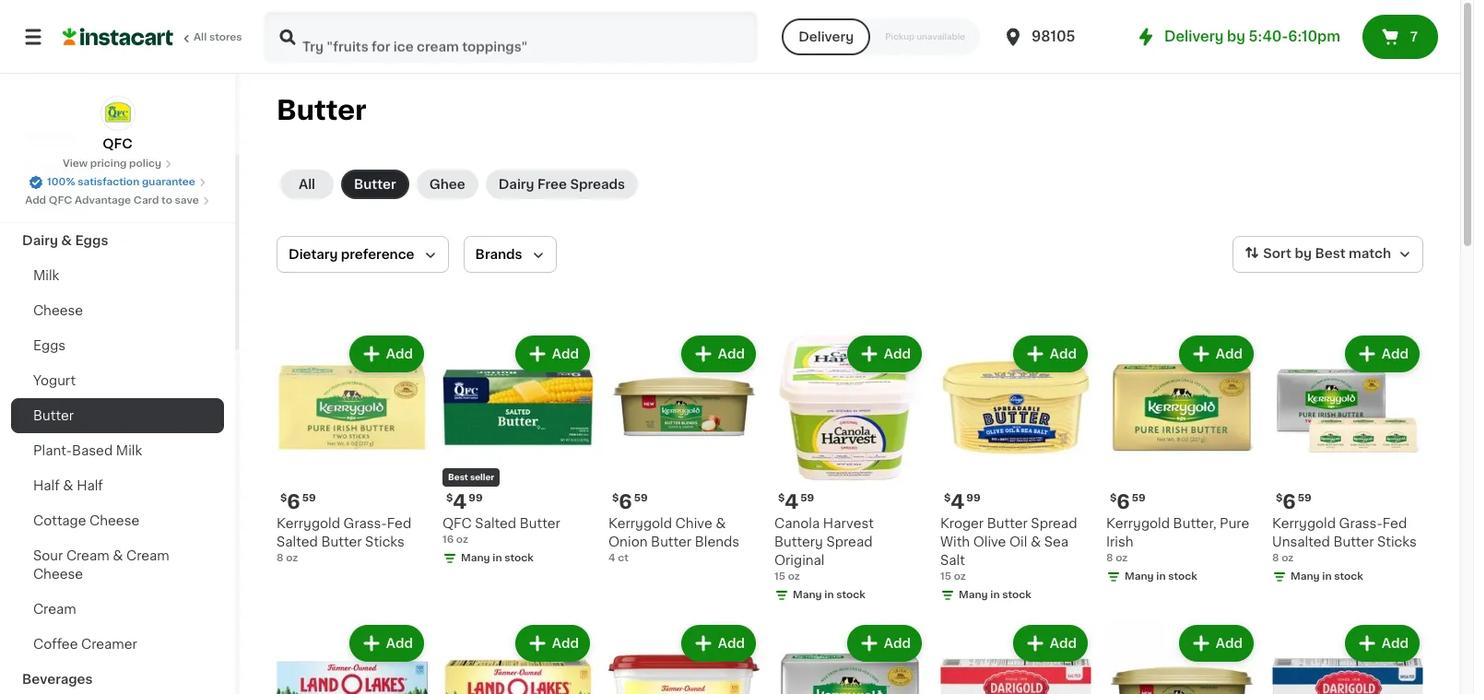 Task type: locate. For each thing, give the bounding box(es) containing it.
kerrygold for onion
[[609, 517, 672, 530]]

by
[[1228, 30, 1246, 43], [1295, 247, 1313, 260]]

spread up sea
[[1032, 517, 1078, 530]]

1 horizontal spatial butter link
[[341, 170, 409, 199]]

0 vertical spatial qfc
[[103, 137, 133, 150]]

stock for original
[[837, 590, 866, 601]]

delivery for delivery
[[799, 30, 854, 43]]

8 inside kerrygold grass-fed unsalted butter sticks 8 oz
[[1273, 553, 1280, 564]]

0 vertical spatial milk
[[33, 269, 59, 282]]

4 up canola
[[785, 493, 799, 512]]

butter link right all link
[[341, 170, 409, 199]]

unsalted
[[1273, 536, 1331, 549]]

half down plant-based milk
[[77, 480, 103, 493]]

milk inside 'link'
[[116, 445, 142, 458]]

in down kerrygold butter, pure irish 8 oz
[[1157, 572, 1166, 582]]

6 up kerrygold grass-fed salted butter sticks 8 oz
[[287, 493, 301, 512]]

2 fed from the left
[[1383, 517, 1408, 530]]

stock down kroger butter spread with olive oil & sea salt 15 oz
[[1003, 590, 1032, 601]]

2 $ from the left
[[446, 493, 453, 504]]

in down qfc salted butter 16 oz
[[493, 553, 502, 564]]

butter inside qfc salted butter 16 oz
[[520, 517, 561, 530]]

seller
[[470, 473, 495, 482]]

1 $ from the left
[[280, 493, 287, 504]]

dairy free spreads link
[[486, 170, 638, 199]]

thanksgiving link
[[11, 153, 224, 188]]

3 $ 6 59 from the left
[[1111, 493, 1146, 512]]

$ 4 99 up kroger
[[945, 493, 981, 512]]

0 vertical spatial by
[[1228, 30, 1246, 43]]

0 horizontal spatial qfc
[[49, 196, 72, 206]]

59 for kerrygold grass-fed salted butter sticks
[[302, 493, 316, 504]]

qfc for qfc salted butter 16 oz
[[443, 517, 472, 530]]

guarantee
[[142, 177, 195, 187]]

best
[[1316, 247, 1346, 260], [448, 473, 468, 482]]

1 vertical spatial all
[[299, 178, 316, 191]]

stock down kerrygold butter, pure irish 8 oz
[[1169, 572, 1198, 582]]

1 horizontal spatial best
[[1316, 247, 1346, 260]]

in down kerrygold grass-fed unsalted butter sticks 8 oz
[[1323, 572, 1333, 582]]

$ 6 59 up 'irish'
[[1111, 493, 1146, 512]]

qfc link
[[100, 96, 135, 153]]

best left seller
[[448, 473, 468, 482]]

qfc down 100%
[[49, 196, 72, 206]]

salted
[[475, 517, 517, 530], [277, 536, 318, 549]]

0 horizontal spatial all
[[194, 32, 207, 42]]

all link
[[280, 170, 334, 199]]

$ inside $ 4 59
[[779, 493, 785, 504]]

0 horizontal spatial fed
[[387, 517, 412, 530]]

4 inside kerrygold chive & onion butter blends 4 ct
[[609, 553, 616, 564]]

produce
[[22, 199, 78, 212]]

$ down best seller
[[446, 493, 453, 504]]

coffee creamer link
[[11, 627, 224, 662]]

15 down salt
[[941, 572, 952, 582]]

many in stock down kroger butter spread with olive oil & sea salt 15 oz
[[959, 590, 1032, 601]]

1 vertical spatial dairy
[[22, 234, 58, 247]]

7
[[1411, 30, 1419, 43]]

59 inside $ 4 59
[[801, 493, 815, 504]]

3 8 from the left
[[1273, 553, 1280, 564]]

salt
[[941, 554, 966, 567]]

$ up 'irish'
[[1111, 493, 1117, 504]]

1 horizontal spatial salted
[[475, 517, 517, 530]]

beverages
[[22, 673, 93, 686]]

8 for unsalted
[[1273, 553, 1280, 564]]

1 vertical spatial salted
[[277, 536, 318, 549]]

59
[[302, 493, 316, 504], [634, 493, 648, 504], [801, 493, 815, 504], [1133, 493, 1146, 504], [1299, 493, 1312, 504]]

qfc up view pricing policy link
[[103, 137, 133, 150]]

grass- for unsalted
[[1340, 517, 1383, 530]]

with
[[941, 536, 970, 549]]

6 up 'irish'
[[1117, 493, 1131, 512]]

butter link up "based"
[[11, 398, 224, 434]]

card
[[134, 196, 159, 206]]

1 horizontal spatial milk
[[116, 445, 142, 458]]

by inside 'link'
[[1228, 30, 1246, 43]]

1 vertical spatial eggs
[[33, 339, 66, 352]]

oz inside kerrygold butter, pure irish 8 oz
[[1116, 553, 1128, 564]]

99 down best seller
[[469, 493, 483, 504]]

$ 4 99
[[446, 493, 483, 512], [945, 493, 981, 512]]

$ 4 99 down best seller
[[446, 493, 483, 512]]

$ for kerrygold butter, pure irish
[[1111, 493, 1117, 504]]

4 6 from the left
[[1283, 493, 1297, 512]]

1 horizontal spatial dairy
[[499, 178, 535, 191]]

2 horizontal spatial 8
[[1273, 553, 1280, 564]]

in for original
[[825, 590, 834, 601]]

coffee creamer
[[33, 638, 137, 651]]

stock down kerrygold grass-fed unsalted butter sticks 8 oz
[[1335, 572, 1364, 582]]

many in stock down original
[[793, 590, 866, 601]]

1 kerrygold from the left
[[277, 517, 340, 530]]

0 vertical spatial salted
[[475, 517, 517, 530]]

15 down original
[[775, 572, 786, 582]]

5 $ from the left
[[945, 493, 951, 504]]

many in stock down kerrygold grass-fed unsalted butter sticks 8 oz
[[1291, 572, 1364, 582]]

all up dietary
[[299, 178, 316, 191]]

brands
[[476, 248, 523, 261]]

0 vertical spatial best
[[1316, 247, 1346, 260]]

1 horizontal spatial spread
[[1032, 517, 1078, 530]]

qfc inside qfc salted butter 16 oz
[[443, 517, 472, 530]]

3 kerrygold from the left
[[1107, 517, 1171, 530]]

$ for kerrygold grass-fed salted butter sticks
[[280, 493, 287, 504]]

kerrygold for salted
[[277, 517, 340, 530]]

8 inside kerrygold grass-fed salted butter sticks 8 oz
[[277, 553, 284, 564]]

cream up coffee
[[33, 603, 76, 616]]

add inside add qfc advantage card to save link
[[25, 196, 46, 206]]

1 grass- from the left
[[344, 517, 387, 530]]

1 vertical spatial qfc
[[49, 196, 72, 206]]

policy
[[129, 159, 162, 169]]

$ up kroger
[[945, 493, 951, 504]]

dairy & eggs
[[22, 234, 108, 247]]

& inside kroger butter spread with olive oil & sea salt 15 oz
[[1031, 536, 1042, 549]]

4 59 from the left
[[1133, 493, 1146, 504]]

1 $ 4 99 from the left
[[446, 493, 483, 512]]

in for oz
[[493, 553, 502, 564]]

grass-
[[344, 517, 387, 530], [1340, 517, 1383, 530]]

in for olive
[[991, 590, 1000, 601]]

eggs down the advantage
[[75, 234, 108, 247]]

99
[[469, 493, 483, 504], [967, 493, 981, 504]]

butter link
[[341, 170, 409, 199], [11, 398, 224, 434]]

all
[[194, 32, 207, 42], [299, 178, 316, 191]]

stock for butter
[[1335, 572, 1364, 582]]

stock
[[505, 553, 534, 564], [1169, 572, 1198, 582], [1335, 572, 1364, 582], [837, 590, 866, 601], [1003, 590, 1032, 601]]

4 down best seller
[[453, 493, 467, 512]]

eggs inside "link"
[[75, 234, 108, 247]]

0 vertical spatial butter link
[[341, 170, 409, 199]]

oz inside kerrygold grass-fed unsalted butter sticks 8 oz
[[1282, 553, 1294, 564]]

dairy left free
[[499, 178, 535, 191]]

to
[[162, 196, 172, 206]]

1 fed from the left
[[387, 517, 412, 530]]

2 kerrygold from the left
[[609, 517, 672, 530]]

1 horizontal spatial sticks
[[1378, 536, 1418, 549]]

$ for kerrygold chive & onion butter blends
[[612, 493, 619, 504]]

spreads
[[570, 178, 625, 191]]

eggs
[[75, 234, 108, 247], [33, 339, 66, 352]]

15
[[775, 572, 786, 582], [941, 572, 952, 582]]

4 up kroger
[[951, 493, 965, 512]]

1 horizontal spatial delivery
[[1165, 30, 1224, 43]]

1 vertical spatial by
[[1295, 247, 1313, 260]]

1 6 from the left
[[287, 493, 301, 512]]

in down kroger butter spread with olive oil & sea salt 15 oz
[[991, 590, 1000, 601]]

by right sort
[[1295, 247, 1313, 260]]

eggs up yogurt
[[33, 339, 66, 352]]

$ up unsalted
[[1277, 493, 1283, 504]]

2 horizontal spatial qfc
[[443, 517, 472, 530]]

satisfaction
[[78, 177, 140, 187]]

recipes link
[[11, 118, 224, 153]]

in down original
[[825, 590, 834, 601]]

0 vertical spatial all
[[194, 32, 207, 42]]

2 59 from the left
[[634, 493, 648, 504]]

59 up the onion
[[634, 493, 648, 504]]

2 15 from the left
[[941, 572, 952, 582]]

many in stock down kerrygold butter, pure irish 8 oz
[[1125, 572, 1198, 582]]

6 up unsalted
[[1283, 493, 1297, 512]]

5 59 from the left
[[1299, 493, 1312, 504]]

59 up 'irish'
[[1133, 493, 1146, 504]]

cheese down sour
[[33, 568, 83, 581]]

1 horizontal spatial half
[[77, 480, 103, 493]]

2 vertical spatial cheese
[[33, 568, 83, 581]]

99 up kroger
[[967, 493, 981, 504]]

1 8 from the left
[[277, 553, 284, 564]]

product group
[[277, 332, 428, 566], [443, 332, 594, 570], [609, 332, 760, 566], [775, 332, 926, 607], [941, 332, 1092, 607], [1107, 332, 1258, 589], [1273, 332, 1424, 589], [277, 622, 428, 695], [443, 622, 594, 695], [609, 622, 760, 695], [775, 622, 926, 695], [941, 622, 1092, 695], [1107, 622, 1258, 695], [1273, 622, 1424, 695]]

all for all stores
[[194, 32, 207, 42]]

all left stores
[[194, 32, 207, 42]]

view pricing policy
[[63, 159, 162, 169]]

1 15 from the left
[[775, 572, 786, 582]]

kerrygold inside kerrygold chive & onion butter blends 4 ct
[[609, 517, 672, 530]]

sticks inside kerrygold grass-fed unsalted butter sticks 8 oz
[[1378, 536, 1418, 549]]

4 kerrygold from the left
[[1273, 517, 1337, 530]]

cheese down half & half "link"
[[90, 515, 140, 528]]

$ 4 99 for qfc
[[446, 493, 483, 512]]

spread down 'harvest' at bottom right
[[827, 536, 873, 549]]

8 for salted
[[277, 553, 284, 564]]

butter
[[277, 97, 367, 124], [354, 178, 396, 191], [33, 410, 74, 422], [520, 517, 561, 530], [988, 517, 1028, 530], [321, 536, 362, 549], [651, 536, 692, 549], [1334, 536, 1375, 549]]

kerrygold inside kerrygold butter, pure irish 8 oz
[[1107, 517, 1171, 530]]

dairy inside 'link'
[[499, 178, 535, 191]]

butter inside kroger butter spread with olive oil & sea salt 15 oz
[[988, 517, 1028, 530]]

6 up the onion
[[619, 493, 633, 512]]

add
[[25, 196, 46, 206], [386, 348, 413, 361], [552, 348, 579, 361], [718, 348, 745, 361], [884, 348, 911, 361], [1050, 348, 1077, 361], [1216, 348, 1243, 361], [1383, 348, 1409, 361], [386, 637, 413, 650], [552, 637, 579, 650], [718, 637, 745, 650], [884, 637, 911, 650], [1050, 637, 1077, 650], [1216, 637, 1243, 650], [1383, 637, 1409, 650]]

qfc for qfc
[[103, 137, 133, 150]]

sticks
[[365, 536, 405, 549], [1378, 536, 1418, 549]]

0 horizontal spatial half
[[33, 480, 60, 493]]

delivery inside 'link'
[[1165, 30, 1224, 43]]

2 $ 4 99 from the left
[[945, 493, 981, 512]]

kerrygold inside kerrygold grass-fed salted butter sticks 8 oz
[[277, 517, 340, 530]]

sticks for unsalted
[[1378, 536, 1418, 549]]

many for 8
[[1125, 572, 1155, 582]]

0 horizontal spatial 8
[[277, 553, 284, 564]]

kerrygold
[[277, 517, 340, 530], [609, 517, 672, 530], [1107, 517, 1171, 530], [1273, 517, 1337, 530]]

1 sticks from the left
[[365, 536, 405, 549]]

3 6 from the left
[[1117, 493, 1131, 512]]

3 $ from the left
[[612, 493, 619, 504]]

all for all
[[299, 178, 316, 191]]

sour cream & cream cheese link
[[11, 539, 224, 592]]

butter inside kerrygold grass-fed unsalted butter sticks 8 oz
[[1334, 536, 1375, 549]]

& right oil
[[1031, 536, 1042, 549]]

sour
[[33, 550, 63, 563]]

milk right "based"
[[116, 445, 142, 458]]

many down unsalted
[[1291, 572, 1321, 582]]

stock down canola harvest buttery spread original 15 oz in the bottom of the page
[[837, 590, 866, 601]]

1 horizontal spatial eggs
[[75, 234, 108, 247]]

by inside field
[[1295, 247, 1313, 260]]

qfc up "16"
[[443, 517, 472, 530]]

match
[[1349, 247, 1392, 260]]

0 horizontal spatial 99
[[469, 493, 483, 504]]

milk link
[[11, 258, 224, 293]]

kerrygold inside kerrygold grass-fed unsalted butter sticks 8 oz
[[1273, 517, 1337, 530]]

stock down qfc salted butter 16 oz
[[505, 553, 534, 564]]

cheese
[[33, 304, 83, 317], [90, 515, 140, 528], [33, 568, 83, 581]]

service type group
[[782, 18, 981, 55]]

many in stock for original
[[793, 590, 866, 601]]

2 grass- from the left
[[1340, 517, 1383, 530]]

2 6 from the left
[[619, 493, 633, 512]]

many down qfc salted butter 16 oz
[[461, 553, 490, 564]]

59 up kerrygold grass-fed salted butter sticks 8 oz
[[302, 493, 316, 504]]

$ 6 59
[[280, 493, 316, 512], [612, 493, 648, 512], [1111, 493, 1146, 512], [1277, 493, 1312, 512]]

fed inside kerrygold grass-fed unsalted butter sticks 8 oz
[[1383, 517, 1408, 530]]

many for butter
[[1291, 572, 1321, 582]]

fed for unsalted
[[1383, 517, 1408, 530]]

many down original
[[793, 590, 823, 601]]

dairy for dairy free spreads
[[499, 178, 535, 191]]

best inside the best match sort by field
[[1316, 247, 1346, 260]]

1 horizontal spatial $ 4 99
[[945, 493, 981, 512]]

0 horizontal spatial sticks
[[365, 536, 405, 549]]

sticks inside kerrygold grass-fed salted butter sticks 8 oz
[[365, 536, 405, 549]]

0 horizontal spatial eggs
[[33, 339, 66, 352]]

1 horizontal spatial by
[[1295, 247, 1313, 260]]

butter inside kerrygold grass-fed salted butter sticks 8 oz
[[321, 536, 362, 549]]

milk down dairy & eggs
[[33, 269, 59, 282]]

1 horizontal spatial grass-
[[1340, 517, 1383, 530]]

view
[[63, 159, 88, 169]]

1 horizontal spatial 99
[[967, 493, 981, 504]]

$ 6 59 for kerrygold grass-fed salted butter sticks
[[280, 493, 316, 512]]

1 vertical spatial spread
[[827, 536, 873, 549]]

& up blends
[[716, 517, 726, 530]]

cream
[[66, 550, 109, 563], [126, 550, 169, 563], [33, 603, 76, 616]]

pricing
[[90, 159, 127, 169]]

milk
[[33, 269, 59, 282], [116, 445, 142, 458]]

plant-based milk
[[33, 445, 142, 458]]

qfc logo image
[[100, 96, 135, 131]]

kerrygold grass-fed unsalted butter sticks 8 oz
[[1273, 517, 1418, 564]]

cream inside "link"
[[33, 603, 76, 616]]

4 $ 6 59 from the left
[[1277, 493, 1312, 512]]

0 vertical spatial eggs
[[75, 234, 108, 247]]

by left '5:40-'
[[1228, 30, 1246, 43]]

many
[[461, 553, 490, 564], [1125, 572, 1155, 582], [1291, 572, 1321, 582], [793, 590, 823, 601], [959, 590, 989, 601]]

3 59 from the left
[[801, 493, 815, 504]]

& down cottage cheese link
[[113, 550, 123, 563]]

0 horizontal spatial grass-
[[344, 517, 387, 530]]

oz inside canola harvest buttery spread original 15 oz
[[788, 572, 801, 582]]

fed
[[387, 517, 412, 530], [1383, 517, 1408, 530]]

$ 6 59 up the onion
[[612, 493, 648, 512]]

0 vertical spatial spread
[[1032, 517, 1078, 530]]

oz inside kerrygold grass-fed salted butter sticks 8 oz
[[286, 553, 298, 564]]

1 horizontal spatial qfc
[[103, 137, 133, 150]]

1 horizontal spatial 15
[[941, 572, 952, 582]]

15 inside canola harvest buttery spread original 15 oz
[[775, 572, 786, 582]]

0 horizontal spatial butter link
[[11, 398, 224, 434]]

2 vertical spatial qfc
[[443, 517, 472, 530]]

half & half
[[33, 480, 103, 493]]

1 $ 6 59 from the left
[[280, 493, 316, 512]]

59 up canola
[[801, 493, 815, 504]]

4 left ct
[[609, 553, 616, 564]]

kroger butter spread with olive oil & sea salt 15 oz
[[941, 517, 1078, 582]]

$ up kerrygold grass-fed salted butter sticks 8 oz
[[280, 493, 287, 504]]

fed inside kerrygold grass-fed salted butter sticks 8 oz
[[387, 517, 412, 530]]

2 $ 6 59 from the left
[[612, 493, 648, 512]]

half down 'plant-'
[[33, 480, 60, 493]]

6 $ from the left
[[1111, 493, 1117, 504]]

0 horizontal spatial $ 4 99
[[446, 493, 483, 512]]

cheese down milk link
[[33, 304, 83, 317]]

&
[[61, 234, 72, 247], [63, 480, 73, 493], [716, 517, 726, 530], [1031, 536, 1042, 549], [113, 550, 123, 563]]

1 horizontal spatial all
[[299, 178, 316, 191]]

$ up canola
[[779, 493, 785, 504]]

$ 6 59 up kerrygold grass-fed salted butter sticks 8 oz
[[280, 493, 316, 512]]

best left match
[[1316, 247, 1346, 260]]

4 for canola
[[785, 493, 799, 512]]

2 8 from the left
[[1107, 553, 1114, 564]]

grass- inside kerrygold grass-fed salted butter sticks 8 oz
[[344, 517, 387, 530]]

1 vertical spatial best
[[448, 473, 468, 482]]

$ up the onion
[[612, 493, 619, 504]]

fed for salted
[[387, 517, 412, 530]]

many down 'irish'
[[1125, 572, 1155, 582]]

2 sticks from the left
[[1378, 536, 1418, 549]]

6 for kerrygold chive & onion butter blends
[[619, 493, 633, 512]]

0 horizontal spatial best
[[448, 473, 468, 482]]

grass- inside kerrygold grass-fed unsalted butter sticks 8 oz
[[1340, 517, 1383, 530]]

0 horizontal spatial dairy
[[22, 234, 58, 247]]

& inside sour cream & cream cheese
[[113, 550, 123, 563]]

7 $ from the left
[[1277, 493, 1283, 504]]

59 up unsalted
[[1299, 493, 1312, 504]]

sour cream & cream cheese
[[33, 550, 169, 581]]

oz
[[456, 535, 469, 545], [286, 553, 298, 564], [1116, 553, 1128, 564], [1282, 553, 1294, 564], [788, 572, 801, 582], [954, 572, 967, 582]]

4
[[453, 493, 467, 512], [785, 493, 799, 512], [951, 493, 965, 512], [609, 553, 616, 564]]

$ 4 99 for kroger
[[945, 493, 981, 512]]

1 99 from the left
[[469, 493, 483, 504]]

dairy inside "link"
[[22, 234, 58, 247]]

qfc salted butter 16 oz
[[443, 517, 561, 545]]

59 for kerrygold butter, pure irish
[[1133, 493, 1146, 504]]

4 $ from the left
[[779, 493, 785, 504]]

dairy & eggs link
[[11, 223, 224, 258]]

0 horizontal spatial salted
[[277, 536, 318, 549]]

0 vertical spatial dairy
[[499, 178, 535, 191]]

1 horizontal spatial 8
[[1107, 553, 1114, 564]]

0 horizontal spatial 15
[[775, 572, 786, 582]]

1 59 from the left
[[302, 493, 316, 504]]

1 horizontal spatial fed
[[1383, 517, 1408, 530]]

kerrygold for irish
[[1107, 517, 1171, 530]]

1 half from the left
[[33, 480, 60, 493]]

1 vertical spatial milk
[[116, 445, 142, 458]]

ghee
[[430, 178, 466, 191]]

spread inside canola harvest buttery spread original 15 oz
[[827, 536, 873, 549]]

many in stock down qfc salted butter 16 oz
[[461, 553, 534, 564]]

many down salt
[[959, 590, 989, 601]]

dietary preference
[[289, 248, 415, 261]]

2 99 from the left
[[967, 493, 981, 504]]

delivery inside button
[[799, 30, 854, 43]]

produce link
[[11, 188, 224, 223]]

0 horizontal spatial by
[[1228, 30, 1246, 43]]

dairy down produce
[[22, 234, 58, 247]]

$ 6 59 up unsalted
[[1277, 493, 1312, 512]]

onion
[[609, 536, 648, 549]]

0 horizontal spatial spread
[[827, 536, 873, 549]]

delivery
[[1165, 30, 1224, 43], [799, 30, 854, 43]]

None search field
[[264, 11, 758, 63]]

0 horizontal spatial delivery
[[799, 30, 854, 43]]



Task type: describe. For each thing, give the bounding box(es) containing it.
butter inside kerrygold chive & onion butter blends 4 ct
[[651, 536, 692, 549]]

dairy free spreads
[[499, 178, 625, 191]]

all stores link
[[63, 11, 244, 63]]

many in stock for oz
[[461, 553, 534, 564]]

by for delivery
[[1228, 30, 1246, 43]]

kerrygold for unsalted
[[1273, 517, 1337, 530]]

many in stock for 8
[[1125, 572, 1198, 582]]

many for olive
[[959, 590, 989, 601]]

59 for canola harvest buttery spread original
[[801, 493, 815, 504]]

delivery by 5:40-6:10pm link
[[1136, 26, 1341, 48]]

canola
[[775, 517, 820, 530]]

& up cottage
[[63, 480, 73, 493]]

98105 button
[[1003, 11, 1113, 63]]

advantage
[[75, 196, 131, 206]]

half & half link
[[11, 469, 224, 504]]

cheese link
[[11, 293, 224, 328]]

lists
[[52, 64, 83, 77]]

cottage cheese
[[33, 515, 140, 528]]

best seller
[[448, 473, 495, 482]]

free
[[538, 178, 567, 191]]

add qfc advantage card to save link
[[25, 194, 210, 208]]

oil
[[1010, 536, 1028, 549]]

delivery by 5:40-6:10pm
[[1165, 30, 1341, 43]]

many for oz
[[461, 553, 490, 564]]

brands button
[[464, 236, 557, 273]]

preference
[[341, 248, 415, 261]]

yogurt link
[[11, 363, 224, 398]]

6 for kerrygold grass-fed salted butter sticks
[[287, 493, 301, 512]]

many for original
[[793, 590, 823, 601]]

grass- for salted
[[344, 517, 387, 530]]

plant-based milk link
[[11, 434, 224, 469]]

oz inside qfc salted butter 16 oz
[[456, 535, 469, 545]]

15 inside kroger butter spread with olive oil & sea salt 15 oz
[[941, 572, 952, 582]]

$ for canola harvest buttery spread original
[[779, 493, 785, 504]]

based
[[72, 445, 113, 458]]

beverages link
[[11, 662, 224, 695]]

$ for kerrygold grass-fed unsalted butter sticks
[[1277, 493, 1283, 504]]

sticks for salted
[[365, 536, 405, 549]]

kerrygold grass-fed salted butter sticks 8 oz
[[277, 517, 412, 564]]

best for best seller
[[448, 473, 468, 482]]

2 half from the left
[[77, 480, 103, 493]]

1 vertical spatial butter link
[[11, 398, 224, 434]]

$ for qfc salted butter
[[446, 493, 453, 504]]

coffee
[[33, 638, 78, 651]]

butter,
[[1174, 517, 1217, 530]]

canola harvest buttery spread original 15 oz
[[775, 517, 874, 582]]

best for best match
[[1316, 247, 1346, 260]]

kroger
[[941, 517, 984, 530]]

olive
[[974, 536, 1007, 549]]

save
[[175, 196, 199, 206]]

salted inside qfc salted butter 16 oz
[[475, 517, 517, 530]]

dietary
[[289, 248, 338, 261]]

cheese inside sour cream & cream cheese
[[33, 568, 83, 581]]

59 for kerrygold chive & onion butter blends
[[634, 493, 648, 504]]

cream link
[[11, 592, 224, 627]]

stores
[[209, 32, 242, 42]]

buttery
[[775, 536, 824, 549]]

stock for oz
[[505, 553, 534, 564]]

yogurt
[[33, 375, 76, 387]]

best match
[[1316, 247, 1392, 260]]

0 vertical spatial cheese
[[33, 304, 83, 317]]

original
[[775, 554, 825, 567]]

$ for kroger butter spread with olive oil & sea salt
[[945, 493, 951, 504]]

in for butter
[[1323, 572, 1333, 582]]

99 for qfc
[[469, 493, 483, 504]]

ghee link
[[417, 170, 478, 199]]

kerrygold butter, pure irish 8 oz
[[1107, 517, 1250, 564]]

1 vertical spatial cheese
[[90, 515, 140, 528]]

cream down cottage cheese
[[66, 550, 109, 563]]

& down produce
[[61, 234, 72, 247]]

view pricing policy link
[[63, 157, 173, 172]]

100%
[[47, 177, 75, 187]]

cream down cottage cheese link
[[126, 550, 169, 563]]

spread inside kroger butter spread with olive oil & sea salt 15 oz
[[1032, 517, 1078, 530]]

& inside kerrygold chive & onion butter blends 4 ct
[[716, 517, 726, 530]]

6 for kerrygold butter, pure irish
[[1117, 493, 1131, 512]]

59 for kerrygold grass-fed unsalted butter sticks
[[1299, 493, 1312, 504]]

cottage cheese link
[[11, 504, 224, 539]]

many in stock for olive
[[959, 590, 1032, 601]]

98105
[[1032, 30, 1076, 43]]

Best match Sort by field
[[1234, 236, 1424, 273]]

instacart logo image
[[63, 26, 173, 48]]

dietary preference button
[[277, 236, 449, 273]]

$ 6 59 for kerrygold chive & onion butter blends
[[612, 493, 648, 512]]

100% satisfaction guarantee button
[[29, 172, 207, 190]]

stock for olive
[[1003, 590, 1032, 601]]

dairy for dairy & eggs
[[22, 234, 58, 247]]

cottage
[[33, 515, 86, 528]]

thanksgiving
[[22, 164, 110, 177]]

in for 8
[[1157, 572, 1166, 582]]

16
[[443, 535, 454, 545]]

4 for kroger
[[951, 493, 965, 512]]

irish
[[1107, 536, 1134, 549]]

100% satisfaction guarantee
[[47, 177, 195, 187]]

$ 6 59 for kerrygold grass-fed unsalted butter sticks
[[1277, 493, 1312, 512]]

kerrygold chive & onion butter blends 4 ct
[[609, 517, 740, 564]]

add qfc advantage card to save
[[25, 196, 199, 206]]

pure
[[1220, 517, 1250, 530]]

blends
[[695, 536, 740, 549]]

7 button
[[1363, 15, 1439, 59]]

99 for kroger
[[967, 493, 981, 504]]

4 for qfc
[[453, 493, 467, 512]]

sea
[[1045, 536, 1069, 549]]

many in stock for butter
[[1291, 572, 1364, 582]]

delivery for delivery by 5:40-6:10pm
[[1165, 30, 1224, 43]]

$ 4 59
[[779, 493, 815, 512]]

ct
[[618, 553, 629, 564]]

oz inside kroger butter spread with olive oil & sea salt 15 oz
[[954, 572, 967, 582]]

by for sort
[[1295, 247, 1313, 260]]

stock for 8
[[1169, 572, 1198, 582]]

6:10pm
[[1289, 30, 1341, 43]]

5:40-
[[1250, 30, 1289, 43]]

lists link
[[11, 52, 224, 89]]

sort by
[[1264, 247, 1313, 260]]

sort
[[1264, 247, 1292, 260]]

$ 6 59 for kerrygold butter, pure irish
[[1111, 493, 1146, 512]]

8 inside kerrygold butter, pure irish 8 oz
[[1107, 553, 1114, 564]]

recipes
[[22, 129, 76, 142]]

Search field
[[266, 13, 757, 61]]

salted inside kerrygold grass-fed salted butter sticks 8 oz
[[277, 536, 318, 549]]

plant-
[[33, 445, 72, 458]]

6 for kerrygold grass-fed unsalted butter sticks
[[1283, 493, 1297, 512]]

all stores
[[194, 32, 242, 42]]

0 horizontal spatial milk
[[33, 269, 59, 282]]

delivery button
[[782, 18, 871, 55]]

creamer
[[81, 638, 137, 651]]

eggs link
[[11, 328, 224, 363]]



Task type: vqa. For each thing, say whether or not it's contained in the screenshot.
8's THE MANY
yes



